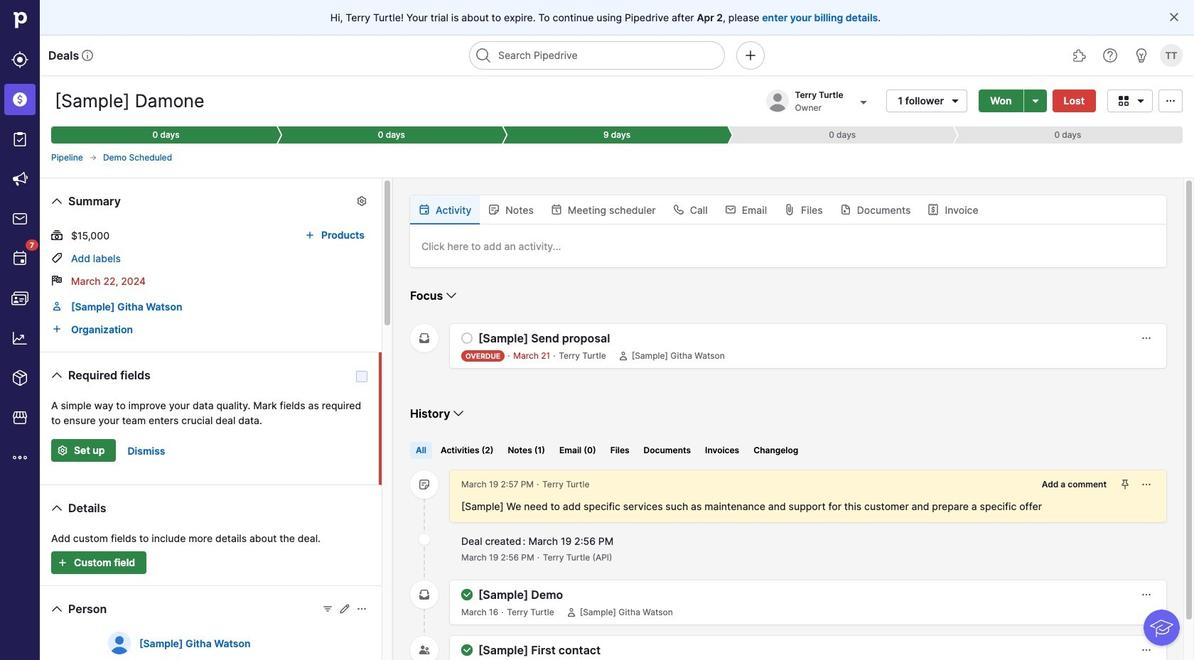 Task type: vqa. For each thing, say whether or not it's contained in the screenshot.
Search all articles text field
no



Task type: describe. For each thing, give the bounding box(es) containing it.
quick add image
[[742, 47, 759, 64]]

color undefined image
[[11, 250, 28, 267]]

quick help image
[[1102, 47, 1119, 64]]

more image
[[11, 449, 28, 466]]

projects image
[[11, 131, 28, 148]]

home image
[[9, 9, 31, 31]]

info image
[[82, 50, 93, 61]]

1 color secondary image from the top
[[419, 333, 430, 344]]

1 more actions image from the top
[[1141, 333, 1153, 344]]

1 color primary inverted image from the top
[[54, 445, 71, 456]]

sales inbox image
[[11, 210, 28, 228]]

pin this note image
[[1120, 479, 1131, 491]]

contacts image
[[11, 290, 28, 307]]

[Sample] Damone text field
[[51, 87, 232, 115]]

knowledge center bot, also known as kc bot is an onboarding assistant that allows you to see the list of onboarding items in one place for quick and easy reference. this improves your in-app experience. image
[[1144, 610, 1180, 646]]

1 color secondary image from the top
[[419, 479, 430, 491]]

sales assistant image
[[1133, 47, 1150, 64]]

transfer ownership image
[[855, 94, 872, 111]]

options image
[[1027, 95, 1044, 106]]

leads image
[[11, 51, 28, 68]]



Task type: locate. For each thing, give the bounding box(es) containing it.
menu item
[[0, 80, 40, 119]]

color link image
[[51, 324, 63, 335]]

more actions image up knowledge center bot, also known as kc bot is an onboarding assistant that allows you to see the list of onboarding items in one place for quick and easy reference. this improves your in-app experience. image
[[1141, 589, 1153, 601]]

0 vertical spatial color secondary image
[[419, 333, 430, 344]]

color secondary image
[[419, 333, 430, 344], [419, 534, 430, 545], [419, 645, 430, 656]]

color secondary image
[[419, 479, 430, 491], [419, 589, 430, 601]]

1 more actions image from the top
[[1141, 479, 1153, 491]]

1 vertical spatial color secondary image
[[419, 534, 430, 545]]

2 color primary inverted image from the top
[[54, 557, 71, 569]]

1 vertical spatial more actions image
[[1141, 645, 1153, 656]]

0 vertical spatial more actions image
[[1141, 333, 1153, 344]]

3 color secondary image from the top
[[419, 645, 430, 656]]

2 color secondary image from the top
[[419, 589, 430, 601]]

deals image
[[11, 91, 28, 108]]

Search Pipedrive field
[[469, 41, 725, 70]]

more actions image right pin this note icon
[[1141, 479, 1153, 491]]

more actions image
[[1141, 333, 1153, 344], [1141, 645, 1153, 656]]

2 vertical spatial color secondary image
[[419, 645, 430, 656]]

0 vertical spatial color primary inverted image
[[54, 445, 71, 456]]

2 more actions image from the top
[[1141, 589, 1153, 601]]

campaigns image
[[11, 171, 28, 188]]

1 vertical spatial color primary inverted image
[[54, 557, 71, 569]]

insights image
[[11, 330, 28, 347]]

menu
[[0, 0, 40, 661]]

color primary image
[[1116, 95, 1133, 106], [89, 154, 97, 162], [356, 196, 368, 207], [419, 204, 430, 215], [489, 204, 500, 215], [551, 204, 562, 215], [784, 204, 796, 215], [840, 204, 852, 215], [51, 230, 63, 241], [443, 287, 460, 304], [461, 333, 473, 344], [48, 367, 65, 384], [450, 405, 467, 422], [48, 500, 65, 517], [461, 589, 473, 601], [48, 601, 65, 618], [339, 604, 351, 615]]

1 vertical spatial color secondary image
[[419, 589, 430, 601]]

color primary inverted image
[[54, 445, 71, 456], [54, 557, 71, 569]]

products image
[[11, 370, 28, 387]]

color primary image
[[1169, 11, 1180, 23], [947, 95, 964, 106], [1133, 95, 1150, 106], [1163, 95, 1180, 106], [48, 193, 65, 210], [673, 204, 684, 215], [725, 204, 736, 215], [928, 204, 940, 215], [301, 230, 318, 241], [51, 252, 63, 264], [51, 275, 63, 287], [618, 351, 629, 362], [322, 604, 333, 615], [356, 604, 368, 615], [566, 607, 577, 619], [461, 645, 473, 656]]

more actions image
[[1141, 479, 1153, 491], [1141, 589, 1153, 601]]

2 color secondary image from the top
[[419, 534, 430, 545]]

2 more actions image from the top
[[1141, 645, 1153, 656]]

0 vertical spatial color secondary image
[[419, 479, 430, 491]]

color link image
[[51, 301, 63, 312]]

1 vertical spatial more actions image
[[1141, 589, 1153, 601]]

0 vertical spatial more actions image
[[1141, 479, 1153, 491]]

marketplace image
[[11, 410, 28, 427]]



